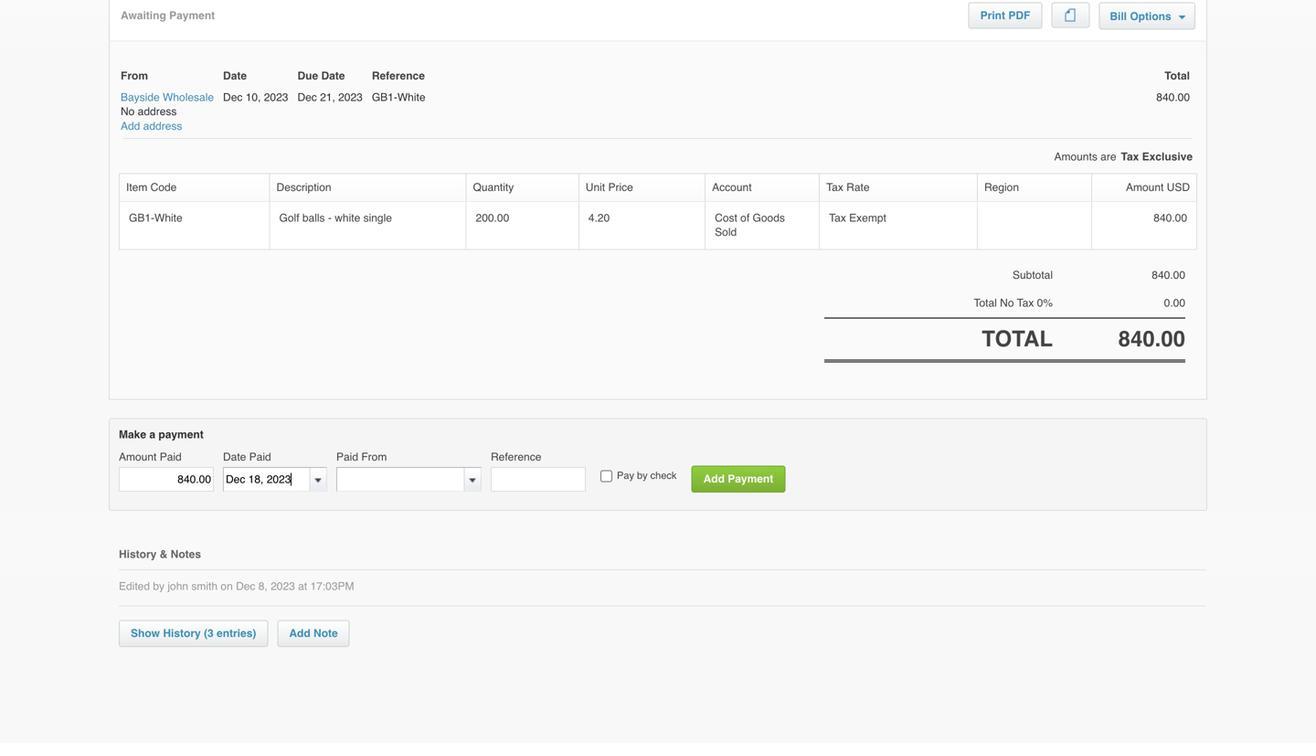 Task type: locate. For each thing, give the bounding box(es) containing it.
0 vertical spatial payment
[[169, 9, 215, 22]]

1 horizontal spatial payment
[[728, 473, 774, 486]]

history left (3
[[163, 627, 201, 640]]

amounts
[[1054, 150, 1098, 163]]

account
[[712, 181, 752, 194]]

0 horizontal spatial white
[[155, 212, 183, 224]]

tax right are
[[1121, 150, 1139, 163]]

amount for amount paid
[[119, 451, 157, 464]]

0 horizontal spatial add
[[121, 120, 140, 132]]

single
[[363, 212, 392, 224]]

0 vertical spatial total
[[1165, 69, 1190, 82]]

2 horizontal spatial add
[[704, 473, 725, 486]]

None text field
[[337, 468, 464, 491]]

2 paid from the left
[[249, 451, 271, 464]]

john
[[168, 580, 188, 593]]

1 horizontal spatial reference
[[491, 451, 542, 464]]

reference
[[372, 69, 425, 82], [491, 451, 542, 464]]

awaiting payment
[[121, 9, 215, 22]]

gb1- down item
[[129, 212, 155, 224]]

history
[[119, 548, 157, 561], [163, 627, 201, 640]]

add for add note
[[289, 627, 311, 640]]

goods
[[753, 212, 785, 224]]

1 vertical spatial payment
[[728, 473, 774, 486]]

dec left 21,
[[298, 91, 317, 104]]

show
[[131, 627, 160, 640]]

0 vertical spatial no
[[121, 105, 135, 118]]

1 horizontal spatial gb1-
[[372, 91, 398, 104]]

paid from
[[336, 451, 387, 464]]

tax
[[1121, 150, 1139, 163], [827, 181, 844, 194], [829, 212, 846, 224], [1017, 297, 1034, 309]]

gb1- right 21,
[[372, 91, 398, 104]]

add right check
[[704, 473, 725, 486]]

0 horizontal spatial total
[[974, 297, 997, 309]]

1 horizontal spatial paid
[[249, 451, 271, 464]]

exclusive
[[1142, 150, 1193, 163]]

print
[[981, 9, 1006, 22]]

add note link
[[277, 620, 350, 647]]

1 vertical spatial by
[[153, 580, 165, 593]]

0 horizontal spatial gb1-
[[129, 212, 155, 224]]

gb1-
[[372, 91, 398, 104], [129, 212, 155, 224]]

dec
[[223, 91, 243, 104], [298, 91, 317, 104], [236, 580, 255, 593]]

total inside total 840.00
[[1165, 69, 1190, 82]]

amount left usd
[[1126, 181, 1164, 194]]

1 vertical spatial amount
[[119, 451, 157, 464]]

payment for awaiting payment
[[169, 9, 215, 22]]

are
[[1101, 150, 1117, 163]]

by right pay
[[637, 470, 648, 481]]

date up 10,
[[223, 69, 247, 82]]

wholesale
[[163, 91, 214, 104]]

840.00
[[1157, 91, 1190, 104], [1154, 212, 1188, 224], [1152, 269, 1186, 281], [1119, 326, 1186, 351]]

0 vertical spatial reference
[[372, 69, 425, 82]]

amount down make
[[119, 451, 157, 464]]

8,
[[258, 580, 268, 593]]

1 paid from the left
[[160, 451, 182, 464]]

0 horizontal spatial payment
[[169, 9, 215, 22]]

add left the note
[[289, 627, 311, 640]]

reference right due
[[372, 69, 425, 82]]

quantity
[[473, 181, 514, 194]]

entries)
[[217, 627, 256, 640]]

0 horizontal spatial by
[[153, 580, 165, 593]]

no
[[121, 105, 135, 118], [1000, 297, 1014, 309]]

0 vertical spatial white
[[398, 91, 426, 104]]

1 horizontal spatial from
[[361, 451, 387, 464]]

golf balls - white single
[[279, 212, 392, 224]]

gb1-white
[[129, 212, 183, 224]]

amount
[[1126, 181, 1164, 194], [119, 451, 157, 464]]

1 horizontal spatial white
[[398, 91, 426, 104]]

payment right awaiting at the left top of page
[[169, 9, 215, 22]]

1 vertical spatial add
[[704, 473, 725, 486]]

add payment
[[704, 473, 774, 486]]

make
[[119, 428, 146, 441]]

amount for amount usd
[[1126, 181, 1164, 194]]

white right 21,
[[398, 91, 426, 104]]

2023
[[264, 91, 288, 104], [338, 91, 363, 104], [271, 580, 295, 593]]

white
[[398, 91, 426, 104], [155, 212, 183, 224]]

date up 21,
[[321, 69, 345, 82]]

0 vertical spatial by
[[637, 470, 648, 481]]

payment
[[169, 9, 215, 22], [728, 473, 774, 486]]

0 horizontal spatial from
[[121, 69, 148, 82]]

total for total no tax 0%
[[974, 297, 997, 309]]

history & notes
[[119, 548, 201, 561]]

from
[[121, 69, 148, 82], [361, 451, 387, 464]]

no inside from bayside wholesale no address add address
[[121, 105, 135, 118]]

date
[[223, 69, 247, 82], [321, 69, 345, 82], [223, 451, 246, 464]]

total up total
[[974, 297, 997, 309]]

dec left 8,
[[236, 580, 255, 593]]

2 vertical spatial add
[[289, 627, 311, 640]]

1 horizontal spatial amount
[[1126, 181, 1164, 194]]

0 vertical spatial amount
[[1126, 181, 1164, 194]]

&
[[160, 548, 168, 561]]

by
[[637, 470, 648, 481], [153, 580, 165, 593]]

200.00
[[476, 212, 509, 224]]

by left john
[[153, 580, 165, 593]]

0 vertical spatial gb1-
[[372, 91, 398, 104]]

make a payment
[[119, 428, 204, 441]]

10,
[[246, 91, 261, 104]]

add inside from bayside wholesale no address add address
[[121, 120, 140, 132]]

of
[[741, 212, 750, 224]]

add address link
[[121, 119, 182, 133]]

no up total
[[1000, 297, 1014, 309]]

Amount Paid text field
[[119, 467, 214, 492]]

notes
[[171, 548, 201, 561]]

2 horizontal spatial paid
[[336, 451, 358, 464]]

no down bayside
[[121, 105, 135, 118]]

date for date paid
[[223, 451, 246, 464]]

reference up reference text box
[[491, 451, 542, 464]]

1 vertical spatial history
[[163, 627, 201, 640]]

address down bayside wholesale link
[[143, 120, 182, 132]]

add for add payment
[[704, 473, 725, 486]]

awaiting
[[121, 9, 166, 22]]

1 horizontal spatial total
[[1165, 69, 1190, 82]]

total
[[1165, 69, 1190, 82], [974, 297, 997, 309]]

add
[[121, 120, 140, 132], [704, 473, 725, 486], [289, 627, 311, 640]]

0 horizontal spatial history
[[119, 548, 157, 561]]

bill options
[[1110, 10, 1175, 23]]

1 vertical spatial total
[[974, 297, 997, 309]]

address up add address link
[[138, 105, 177, 118]]

0 horizontal spatial amount
[[119, 451, 157, 464]]

1 vertical spatial no
[[1000, 297, 1014, 309]]

date up date paid text field
[[223, 451, 246, 464]]

reference inside date dec 10, 2023 due date dec 21, 2023 reference gb1-white
[[372, 69, 425, 82]]

date paid
[[223, 451, 271, 464]]

0 vertical spatial add
[[121, 120, 140, 132]]

Reference text field
[[491, 467, 586, 492]]

address
[[138, 105, 177, 118], [143, 120, 182, 132]]

0 horizontal spatial no
[[121, 105, 135, 118]]

white down code at the left top
[[155, 212, 183, 224]]

0 horizontal spatial reference
[[372, 69, 425, 82]]

cost
[[715, 212, 738, 224]]

payment right check
[[728, 473, 774, 486]]

1 vertical spatial address
[[143, 120, 182, 132]]

total down options
[[1165, 69, 1190, 82]]

note
[[314, 627, 338, 640]]

sold
[[715, 226, 737, 239]]

amount paid
[[119, 451, 182, 464]]

add down bayside
[[121, 120, 140, 132]]

1 horizontal spatial history
[[163, 627, 201, 640]]

from inside from bayside wholesale no address add address
[[121, 69, 148, 82]]

0 vertical spatial from
[[121, 69, 148, 82]]

region
[[985, 181, 1019, 194]]

0 vertical spatial history
[[119, 548, 157, 561]]

exempt
[[849, 212, 887, 224]]

by for pay
[[637, 470, 648, 481]]

1 horizontal spatial by
[[637, 470, 648, 481]]

1 horizontal spatial no
[[1000, 297, 1014, 309]]

1 horizontal spatial add
[[289, 627, 311, 640]]

history left &
[[119, 548, 157, 561]]

0 horizontal spatial paid
[[160, 451, 182, 464]]

3 paid from the left
[[336, 451, 358, 464]]

paid
[[160, 451, 182, 464], [249, 451, 271, 464], [336, 451, 358, 464]]

2023 right 21,
[[338, 91, 363, 104]]

by for edited
[[153, 580, 165, 593]]



Task type: vqa. For each thing, say whether or not it's contained in the screenshot.


Task type: describe. For each thing, give the bounding box(es) containing it.
840.00 down usd
[[1154, 212, 1188, 224]]

4.20
[[589, 212, 610, 224]]

gb1- inside date dec 10, 2023 due date dec 21, 2023 reference gb1-white
[[372, 91, 398, 104]]

white inside date dec 10, 2023 due date dec 21, 2023 reference gb1-white
[[398, 91, 426, 104]]

total no tax 0%
[[974, 297, 1053, 309]]

(3
[[204, 627, 214, 640]]

a
[[149, 428, 155, 441]]

item code
[[126, 181, 177, 194]]

total 840.00
[[1157, 69, 1190, 104]]

Pay by check checkbox
[[601, 470, 612, 482]]

bayside
[[121, 91, 160, 104]]

balls
[[302, 212, 325, 224]]

subtotal
[[1013, 269, 1053, 281]]

edited by john smith on dec 8, 2023 at 17:03pm
[[119, 580, 354, 593]]

840.00 up "exclusive"
[[1157, 91, 1190, 104]]

Date Paid text field
[[224, 468, 310, 491]]

tax exempt
[[829, 212, 887, 224]]

payment for add payment
[[728, 473, 774, 486]]

on
[[221, 580, 233, 593]]

print pdf
[[981, 9, 1031, 22]]

at
[[298, 580, 307, 593]]

amount usd
[[1126, 181, 1190, 194]]

tax left 0%
[[1017, 297, 1034, 309]]

0%
[[1037, 297, 1053, 309]]

-
[[328, 212, 332, 224]]

total
[[982, 326, 1053, 351]]

show history (3 entries) link
[[119, 620, 268, 647]]

show history (3 entries)
[[131, 627, 256, 640]]

golf
[[279, 212, 299, 224]]

edited
[[119, 580, 150, 593]]

tax rate
[[827, 181, 870, 194]]

print pdf link
[[970, 3, 1042, 28]]

2023 right 8,
[[271, 580, 295, 593]]

0 vertical spatial address
[[138, 105, 177, 118]]

white
[[335, 212, 360, 224]]

1 vertical spatial from
[[361, 451, 387, 464]]

payment
[[158, 428, 204, 441]]

840.00 up 0.00
[[1152, 269, 1186, 281]]

date for date dec 10, 2023 due date dec 21, 2023 reference gb1-white
[[223, 69, 247, 82]]

pdf
[[1009, 9, 1031, 22]]

add payment link
[[692, 466, 786, 493]]

description
[[277, 181, 331, 194]]

pay by check
[[617, 470, 677, 481]]

date dec 10, 2023 due date dec 21, 2023 reference gb1-white
[[223, 69, 426, 104]]

from bayside wholesale no address add address
[[121, 69, 214, 132]]

paid for amount paid
[[160, 451, 182, 464]]

1 vertical spatial gb1-
[[129, 212, 155, 224]]

2023 right 10,
[[264, 91, 288, 104]]

0.00
[[1164, 297, 1186, 309]]

options
[[1130, 10, 1172, 23]]

amounts are tax exclusive
[[1054, 150, 1193, 163]]

item
[[126, 181, 147, 194]]

1 vertical spatial reference
[[491, 451, 542, 464]]

840.00 down 0.00
[[1119, 326, 1186, 351]]

bill
[[1110, 10, 1127, 23]]

paid for date paid
[[249, 451, 271, 464]]

1 vertical spatial white
[[155, 212, 183, 224]]

unit
[[586, 181, 605, 194]]

cost of goods sold
[[715, 212, 785, 239]]

bayside wholesale link
[[121, 91, 214, 105]]

tax left rate
[[827, 181, 844, 194]]

tax left "exempt" on the right
[[829, 212, 846, 224]]

due
[[298, 69, 318, 82]]

rate
[[847, 181, 870, 194]]

price
[[608, 181, 633, 194]]

check
[[651, 470, 677, 481]]

dec left 10,
[[223, 91, 243, 104]]

add note
[[289, 627, 338, 640]]

pay
[[617, 470, 634, 481]]

smith
[[191, 580, 218, 593]]

usd
[[1167, 181, 1190, 194]]

total for total 840.00
[[1165, 69, 1190, 82]]

21,
[[320, 91, 335, 104]]

unit price
[[586, 181, 633, 194]]

17:03pm
[[310, 580, 354, 593]]

code
[[151, 181, 177, 194]]



